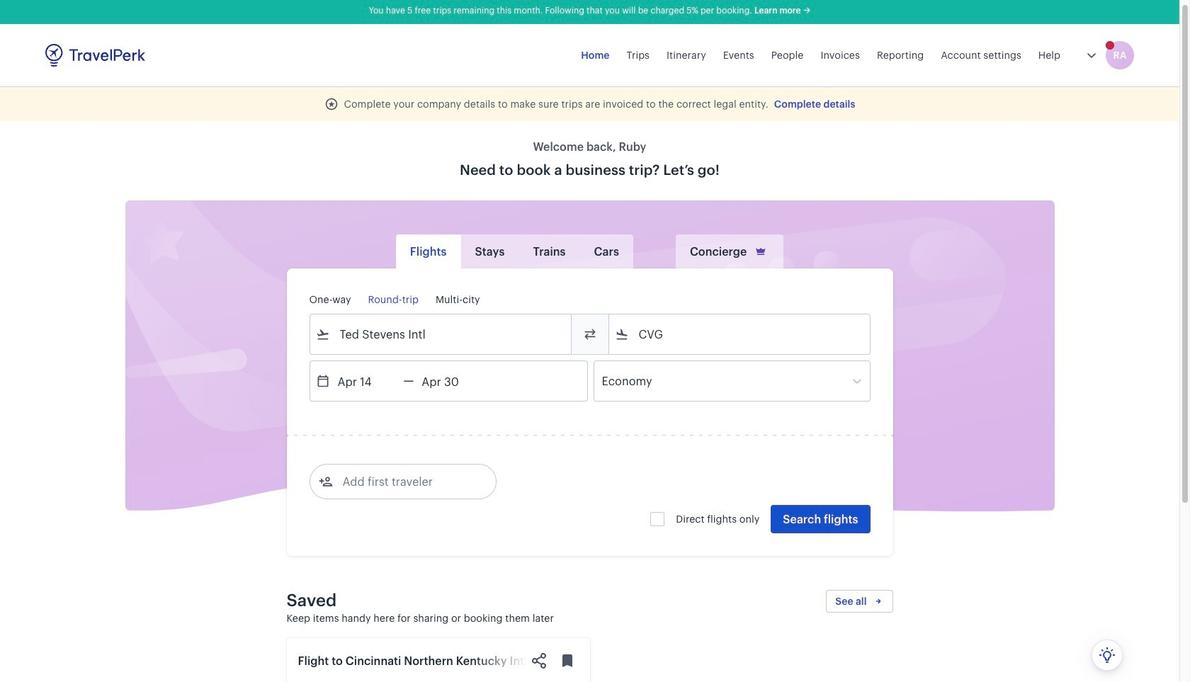 Task type: describe. For each thing, give the bounding box(es) containing it.
Depart text field
[[330, 361, 404, 401]]

Return text field
[[414, 361, 488, 401]]



Task type: locate. For each thing, give the bounding box(es) containing it.
To search field
[[629, 323, 851, 346]]

From search field
[[330, 323, 552, 346]]

Add first traveler search field
[[333, 471, 480, 493]]



Task type: vqa. For each thing, say whether or not it's contained in the screenshot.
Add first traveler search field
yes



